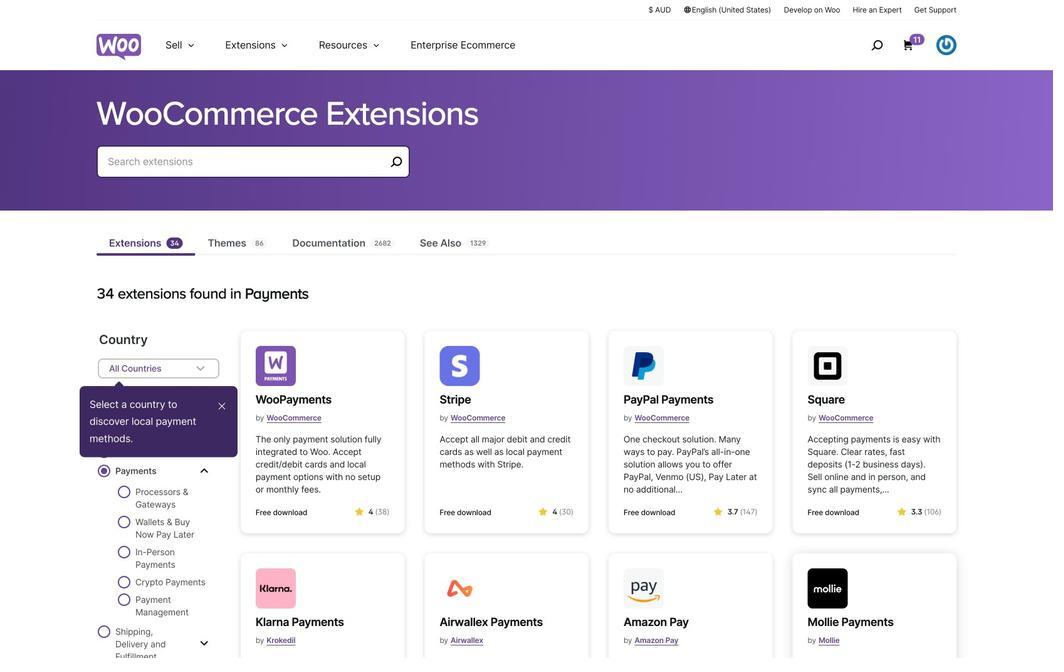 Task type: describe. For each thing, give the bounding box(es) containing it.
angle down image
[[193, 361, 208, 376]]

close tooltip image
[[214, 399, 229, 414]]

open account menu image
[[936, 35, 957, 55]]

1 show subcategories image from the top
[[200, 465, 208, 475]]



Task type: vqa. For each thing, say whether or not it's contained in the screenshot.
external link image
no



Task type: locate. For each thing, give the bounding box(es) containing it.
Filter countries field
[[98, 359, 219, 379]]

search image
[[867, 35, 887, 55]]

0 vertical spatial show subcategories image
[[200, 465, 208, 475]]

service navigation menu element
[[844, 25, 957, 66]]

2 show subcategories image from the top
[[200, 639, 208, 649]]

1 vertical spatial show subcategories image
[[200, 639, 208, 649]]

Search extensions search field
[[108, 153, 386, 171]]

show subcategories image
[[200, 465, 208, 475], [200, 639, 208, 649]]

None search field
[[97, 145, 410, 193]]



